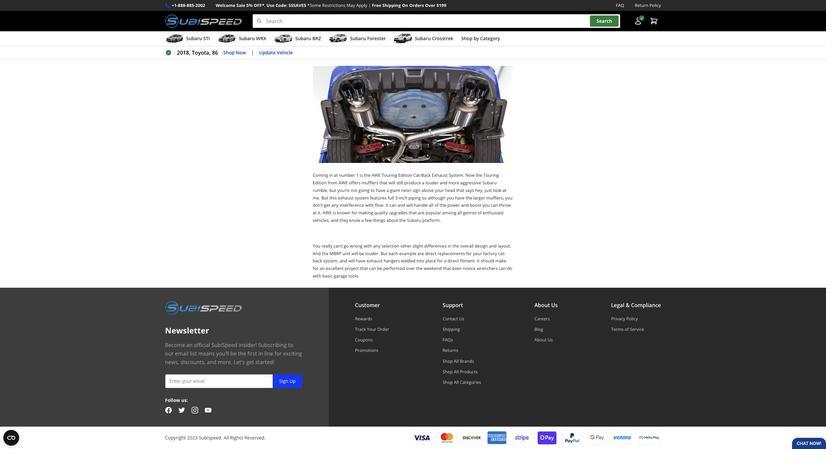 Task type: vqa. For each thing, say whether or not it's contained in the screenshot.
Discount Code Field
no



Task type: locate. For each thing, give the bounding box(es) containing it.
awe up you're
[[339, 180, 348, 186]]

a down back
[[422, 180, 424, 186]]

all for categories
[[454, 380, 459, 386]]

but left each
[[381, 251, 388, 257]]

us up "careers" link
[[551, 302, 558, 309]]

shop all categories
[[443, 380, 481, 386]]

0 vertical spatial of
[[435, 203, 439, 209]]

a left giant
[[387, 188, 389, 194]]

are inside "you really can't go wrong with any selection other slight differences in the overall design and layout. and the mbrp unit will be louder. but each example are direct replacements for your factory cat- back system, and will have exhaust hangers welded into place for a direct fitment. it should make for an excellent project that can be performed over the weekend that even novice wrenchers can do with basic garage tools."
[[418, 251, 424, 257]]

careers
[[535, 316, 550, 322]]

0 horizontal spatial but
[[321, 195, 328, 201]]

1 vertical spatial an
[[186, 342, 193, 349]]

your
[[367, 327, 376, 333]]

genres
[[463, 210, 477, 216]]

performed
[[383, 266, 405, 272]]

awe up mufflers
[[372, 173, 381, 179]]

it inside coming in at number 1 is the awe touring edition cat-back exhaust system. now the touring edition from awe offers mufflers that will still produce a louder and more aggressive subaru rumble, but you're not going to have a giant neon sign above your head that says hey, just look at me. but this exhaust system features full 3-inch piping so although you have the larger mufflers, you don't get any interference with flow. it can and will handle all of the power and boost you can throw at it. awe is known for making quality upgrades that are popular among all genres of enthusiast vehicles, and they know a few things about the subaru platform.
[[386, 203, 388, 209]]

0 horizontal spatial it
[[386, 203, 388, 209]]

careers link
[[535, 316, 558, 322]]

have
[[376, 188, 385, 194], [455, 195, 465, 201], [356, 258, 366, 264]]

be up 'let's'
[[230, 350, 237, 358]]

upgrades
[[389, 210, 408, 216]]

awe right the it.
[[323, 210, 332, 216]]

exhaust
[[338, 195, 354, 201], [367, 258, 383, 264]]

back
[[313, 258, 322, 264]]

1 horizontal spatial an
[[320, 266, 325, 272]]

have up the power
[[455, 195, 465, 201]]

us down blog link
[[548, 337, 553, 343]]

1 vertical spatial get
[[246, 359, 254, 366]]

the up mufflers
[[364, 173, 371, 179]]

shop inside "shop now" link
[[223, 49, 234, 56]]

with up making
[[365, 203, 374, 209]]

subaru left crosstrek
[[415, 35, 431, 42]]

an down back
[[320, 266, 325, 272]]

all down the power
[[457, 210, 462, 216]]

2 vertical spatial be
[[230, 350, 237, 358]]

shop down shop all brands
[[443, 369, 453, 375]]

touring up just
[[483, 173, 499, 179]]

a subaru crosstrek thumbnail image image
[[394, 34, 412, 44]]

1 horizontal spatial touring
[[483, 173, 499, 179]]

now up the aggressive
[[466, 173, 475, 179]]

to down mufflers
[[371, 188, 375, 194]]

you up throw
[[505, 195, 513, 201]]

1 vertical spatial edition
[[313, 180, 327, 186]]

2 horizontal spatial awe
[[372, 173, 381, 179]]

0 vertical spatial is
[[360, 173, 363, 179]]

have for cat-
[[376, 188, 385, 194]]

0 vertical spatial it
[[386, 203, 388, 209]]

order
[[377, 327, 389, 333]]

get inside become an official subispeed insider! subscribing to our email list means you'll be the first in line for exciting news, discounts, and more. let's get started!
[[246, 359, 254, 366]]

exhaust down louder.
[[367, 258, 383, 264]]

shop left by at the right of page
[[461, 35, 472, 42]]

0 horizontal spatial have
[[356, 258, 366, 264]]

will
[[389, 180, 395, 186], [406, 203, 413, 209], [352, 251, 358, 257], [348, 258, 355, 264]]

a
[[422, 180, 424, 186], [387, 188, 389, 194], [361, 218, 364, 224], [444, 258, 446, 264]]

shop for shop all categories
[[443, 380, 453, 386]]

subaru left 'sti' at top
[[186, 35, 202, 42]]

mufflers,
[[486, 195, 504, 201]]

be down wrong
[[359, 251, 364, 257]]

back
[[421, 173, 431, 179]]

power
[[447, 203, 460, 209]]

you're
[[337, 188, 350, 194]]

0 vertical spatial now
[[236, 49, 246, 56]]

button image
[[634, 17, 642, 25]]

but left this
[[321, 195, 328, 201]]

2 horizontal spatial at
[[503, 188, 507, 194]]

for right place
[[437, 258, 443, 264]]

| left the free
[[368, 2, 371, 8]]

just
[[485, 188, 492, 194]]

a inside "you really can't go wrong with any selection other slight differences in the overall design and layout. and the mbrp unit will be louder. but each example are direct replacements for your factory cat- back system, and will have exhaust hangers welded into place for a direct fitment. it should make for an excellent project that can be performed over the weekend that even novice wrenchers can do with basic garage tools."
[[444, 258, 446, 264]]

youtube logo image
[[205, 408, 211, 414]]

sign
[[279, 379, 288, 385]]

1 vertical spatial are
[[418, 251, 424, 257]]

+1-
[[172, 2, 178, 8]]

it inside "you really can't go wrong with any selection other slight differences in the overall design and layout. and the mbrp unit will be louder. but each example are direct replacements for your factory cat- back system, and will have exhaust hangers welded into place for a direct fitment. it should make for an excellent project that can be performed over the weekend that even novice wrenchers can do with basic garage tools."
[[477, 258, 480, 264]]

1 vertical spatial it
[[477, 258, 480, 264]]

privacy policy link
[[611, 316, 661, 322]]

contact us link
[[443, 316, 481, 322]]

policy for privacy policy
[[626, 316, 638, 322]]

1 vertical spatial in
[[448, 243, 452, 249]]

copyright
[[165, 435, 186, 442]]

know
[[349, 218, 360, 224]]

1 horizontal spatial shipping
[[443, 327, 460, 333]]

with left basic
[[313, 273, 321, 279]]

*some
[[307, 2, 321, 8]]

awe
[[372, 173, 381, 179], [339, 180, 348, 186], [323, 210, 332, 216]]

sign
[[412, 188, 421, 194]]

2 horizontal spatial be
[[377, 266, 382, 272]]

2 vertical spatial of
[[625, 327, 629, 333]]

it right flow.
[[386, 203, 388, 209]]

to inside coming in at number 1 is the awe touring edition cat-back exhaust system. now the touring edition from awe offers mufflers that will still produce a louder and more aggressive subaru rumble, but you're not going to have a giant neon sign above your head that says hey, just look at me. but this exhaust system features full 3-inch piping so although you have the larger mufflers, you don't get any interference with flow. it can and will handle all of the power and boost you can throw at it. awe is known for making quality upgrades that are popular among all genres of enthusiast vehicles, and they know a few things about the subaru platform.
[[371, 188, 375, 194]]

can down louder.
[[369, 266, 376, 272]]

shop for shop by category
[[461, 35, 472, 42]]

1 vertical spatial to
[[288, 342, 293, 349]]

your inside coming in at number 1 is the awe touring edition cat-back exhaust system. now the touring edition from awe offers mufflers that will still produce a louder and more aggressive subaru rumble, but you're not going to have a giant neon sign above your head that says hey, just look at me. but this exhaust system features full 3-inch piping so although you have the larger mufflers, you don't get any interference with flow. it can and will handle all of the power and boost you can throw at it. awe is known for making quality upgrades that are popular among all genres of enthusiast vehicles, and they know a few things about the subaru platform.
[[435, 188, 444, 194]]

faqs link
[[443, 337, 481, 343]]

for inside coming in at number 1 is the awe touring edition cat-back exhaust system. now the touring edition from awe offers mufflers that will still produce a louder and more aggressive subaru rumble, but you're not going to have a giant neon sign above your head that says hey, just look at me. but this exhaust system features full 3-inch piping so although you have the larger mufflers, you don't get any interference with flow. it can and will handle all of the power and boost you can throw at it. awe is known for making quality upgrades that are popular among all genres of enthusiast vehicles, and they know a few things about the subaru platform.
[[352, 210, 357, 216]]

1 vertical spatial about
[[535, 337, 547, 343]]

0 horizontal spatial your
[[435, 188, 444, 194]]

stripe image
[[512, 432, 532, 446]]

now down subaru wrx dropdown button
[[236, 49, 246, 56]]

me.
[[313, 195, 320, 201]]

reserved.
[[245, 435, 266, 442]]

for up know
[[352, 210, 357, 216]]

shop down returns on the right of the page
[[443, 359, 453, 365]]

now inside coming in at number 1 is the awe touring edition cat-back exhaust system. now the touring edition from awe offers mufflers that will still produce a louder and more aggressive subaru rumble, but you're not going to have a giant neon sign above your head that says hey, just look at me. but this exhaust system features full 3-inch piping so although you have the larger mufflers, you don't get any interference with flow. it can and will handle all of the power and boost you can throw at it. awe is known for making quality upgrades that are popular among all genres of enthusiast vehicles, and they know a few things about the subaru platform.
[[466, 173, 475, 179]]

0 vertical spatial subispeed logo image
[[165, 14, 242, 28]]

is right 1
[[360, 173, 363, 179]]

1 vertical spatial but
[[381, 251, 388, 257]]

subispeed logo image
[[165, 14, 242, 28], [165, 301, 242, 315]]

1 horizontal spatial all
[[457, 210, 462, 216]]

boost
[[470, 203, 481, 209]]

tools.
[[348, 273, 359, 279]]

it.
[[318, 210, 322, 216]]

giant
[[390, 188, 400, 194]]

0 horizontal spatial get
[[246, 359, 254, 366]]

about up careers
[[535, 302, 550, 309]]

few
[[365, 218, 372, 224]]

in left line
[[258, 350, 263, 358]]

of down although
[[435, 203, 439, 209]]

1 vertical spatial us
[[459, 316, 464, 322]]

an inside "you really can't go wrong with any selection other slight differences in the overall design and layout. and the mbrp unit will be louder. but each example are direct replacements for your factory cat- back system, and will have exhaust hangers welded into place for a direct fitment. it should make for an excellent project that can be performed over the weekend that even novice wrenchers can do with basic garage tools."
[[320, 266, 325, 272]]

subaru left the brz
[[295, 35, 311, 42]]

a left few in the top left of the page
[[361, 218, 364, 224]]

subaru for subaru brz
[[295, 35, 311, 42]]

the down the into
[[416, 266, 423, 272]]

1 vertical spatial with
[[364, 243, 372, 249]]

0 horizontal spatial in
[[258, 350, 263, 358]]

0 horizontal spatial touring
[[382, 173, 397, 179]]

1 horizontal spatial it
[[477, 258, 480, 264]]

any inside "you really can't go wrong with any selection other slight differences in the overall design and layout. and the mbrp unit will be louder. but each example are direct replacements for your factory cat- back system, and will have exhaust hangers welded into place for a direct fitment. it should make for an excellent project that can be performed over the weekend that even novice wrenchers can do with basic garage tools."
[[373, 243, 381, 249]]

all left brands
[[454, 359, 459, 365]]

news,
[[165, 359, 179, 366]]

1 horizontal spatial be
[[359, 251, 364, 257]]

subaru for subaru forester
[[350, 35, 366, 42]]

can down the mufflers,
[[491, 203, 498, 209]]

edition down the coming
[[313, 180, 327, 186]]

free
[[372, 2, 381, 8]]

us
[[551, 302, 558, 309], [459, 316, 464, 322], [548, 337, 553, 343]]

let's
[[234, 359, 245, 366]]

mufflers
[[362, 180, 378, 186]]

means
[[198, 350, 215, 358]]

an inside become an official subispeed insider! subscribing to our email list means you'll be the first in line for exciting news, discounts, and more. let's get started!
[[186, 342, 193, 349]]

0 horizontal spatial all
[[429, 203, 433, 209]]

1 vertical spatial policy
[[626, 316, 638, 322]]

1 horizontal spatial your
[[473, 251, 482, 257]]

at up from
[[334, 173, 338, 179]]

subispeed logo image down 2002
[[165, 14, 242, 28]]

0 vertical spatial all
[[429, 203, 433, 209]]

orders
[[409, 2, 424, 8]]

1 horizontal spatial to
[[371, 188, 375, 194]]

blog
[[535, 327, 543, 333]]

have for differences
[[356, 258, 366, 264]]

you'll
[[216, 350, 229, 358]]

flow.
[[375, 203, 385, 209]]

an
[[320, 266, 325, 272], [186, 342, 193, 349]]

edition up still
[[398, 173, 412, 179]]

differences
[[424, 243, 447, 249]]

returns link
[[443, 348, 481, 354]]

0 vertical spatial be
[[359, 251, 364, 257]]

0 horizontal spatial now
[[236, 49, 246, 56]]

any down this
[[331, 203, 339, 209]]

twitter logo image
[[178, 408, 185, 414]]

have inside "you really can't go wrong with any selection other slight differences in the overall design and layout. and the mbrp unit will be louder. but each example are direct replacements for your factory cat- back system, and will have exhaust hangers welded into place for a direct fitment. it should make for an excellent project that can be performed over the weekend that even novice wrenchers can do with basic garage tools."
[[356, 258, 366, 264]]

1 horizontal spatial any
[[373, 243, 381, 249]]

2018,
[[177, 49, 190, 56]]

1 subispeed logo image from the top
[[165, 14, 242, 28]]

1 vertical spatial any
[[373, 243, 381, 249]]

1 touring from the left
[[382, 173, 397, 179]]

over
[[425, 2, 435, 8]]

0 horizontal spatial at
[[313, 210, 317, 216]]

get down first
[[246, 359, 254, 366]]

about down blog
[[535, 337, 547, 343]]

0 vertical spatial but
[[321, 195, 328, 201]]

0 vertical spatial about us
[[535, 302, 558, 309]]

design
[[475, 243, 488, 249]]

more
[[449, 180, 459, 186]]

0 vertical spatial shipping
[[382, 2, 401, 8]]

1 vertical spatial |
[[251, 49, 254, 56]]

1 vertical spatial your
[[473, 251, 482, 257]]

1 horizontal spatial exhaust
[[367, 258, 383, 264]]

0 vertical spatial get
[[324, 203, 330, 209]]

shop inside shop by category dropdown button
[[461, 35, 472, 42]]

shipping down contact
[[443, 327, 460, 333]]

1 vertical spatial all
[[457, 210, 462, 216]]

that down handle
[[409, 210, 417, 216]]

us for about us link
[[548, 337, 553, 343]]

your down design
[[473, 251, 482, 257]]

1 horizontal spatial now
[[466, 173, 475, 179]]

have up features
[[376, 188, 385, 194]]

2 horizontal spatial in
[[448, 243, 452, 249]]

line
[[264, 350, 273, 358]]

touring up still
[[382, 173, 397, 179]]

1 vertical spatial of
[[478, 210, 482, 216]]

us for contact us link
[[459, 316, 464, 322]]

1 horizontal spatial get
[[324, 203, 330, 209]]

forester
[[367, 35, 386, 42]]

2 horizontal spatial of
[[625, 327, 629, 333]]

5%
[[246, 2, 253, 8]]

become
[[165, 342, 185, 349]]

in inside "you really can't go wrong with any selection other slight differences in the overall design and layout. and the mbrp unit will be louder. but each example are direct replacements for your factory cat- back system, and will have exhaust hangers welded into place for a direct fitment. it should make for an excellent project that can be performed over the weekend that even novice wrenchers can do with basic garage tools."
[[448, 243, 452, 249]]

exciting
[[283, 350, 302, 358]]

direct down 'replacements'
[[448, 258, 459, 264]]

going
[[359, 188, 370, 194]]

return policy
[[635, 2, 661, 8]]

2 vertical spatial us
[[548, 337, 553, 343]]

all left rights
[[224, 435, 229, 442]]

the up among at right top
[[440, 203, 446, 209]]

0 vertical spatial about
[[535, 302, 550, 309]]

up
[[289, 379, 296, 385]]

of right terms
[[625, 327, 629, 333]]

make
[[495, 258, 506, 264]]

2 about us from the top
[[535, 337, 553, 343]]

have up the project
[[356, 258, 366, 264]]

0 vertical spatial with
[[365, 203, 374, 209]]

get inside coming in at number 1 is the awe touring edition cat-back exhaust system. now the touring edition from awe offers mufflers that will still produce a louder and more aggressive subaru rumble, but you're not going to have a giant neon sign above your head that says hey, just look at me. but this exhaust system features full 3-inch piping so although you have the larger mufflers, you don't get any interference with flow. it can and will handle all of the power and boost you can throw at it. awe is known for making quality upgrades that are popular among all genres of enthusiast vehicles, and they know a few things about the subaru platform.
[[324, 203, 330, 209]]

to up exciting
[[288, 342, 293, 349]]

the inside become an official subispeed insider! subscribing to our email list means you'll be the first in line for exciting news, discounts, and more. let's get started!
[[238, 350, 246, 358]]

at
[[334, 173, 338, 179], [503, 188, 507, 194], [313, 210, 317, 216]]

1 horizontal spatial edition
[[398, 173, 412, 179]]

1 vertical spatial have
[[455, 195, 465, 201]]

shop right 86
[[223, 49, 234, 56]]

shop for shop all products
[[443, 369, 453, 375]]

0 vertical spatial to
[[371, 188, 375, 194]]

and up genres
[[461, 203, 469, 209]]

for up fitment.
[[466, 251, 472, 257]]

with
[[365, 203, 374, 209], [364, 243, 372, 249], [313, 273, 321, 279]]

about us up "careers" link
[[535, 302, 558, 309]]

each
[[389, 251, 398, 257]]

shop all brands link
[[443, 359, 481, 365]]

shop now link
[[223, 49, 246, 57]]

1 horizontal spatial but
[[381, 251, 388, 257]]

| down subaru wrx
[[251, 49, 254, 56]]

go
[[344, 243, 349, 249]]

in inside become an official subispeed insider! subscribing to our email list means you'll be the first in line for exciting news, discounts, and more. let's get started!
[[258, 350, 263, 358]]

0 horizontal spatial an
[[186, 342, 193, 349]]

0 vertical spatial at
[[334, 173, 338, 179]]

1 horizontal spatial in
[[329, 173, 333, 179]]

for right line
[[275, 350, 282, 358]]

shop for shop now
[[223, 49, 234, 56]]

contact
[[443, 316, 458, 322]]

become an official subispeed insider! subscribing to our email list means you'll be the first in line for exciting news, discounts, and more. let's get started!
[[165, 342, 302, 366]]

1 horizontal spatial is
[[360, 173, 363, 179]]

policy inside 'link'
[[650, 2, 661, 8]]

get
[[324, 203, 330, 209], [246, 359, 254, 366]]

number
[[339, 173, 355, 179]]

0 horizontal spatial awe
[[323, 210, 332, 216]]

get right don't
[[324, 203, 330, 209]]

any up louder.
[[373, 243, 381, 249]]

categories
[[460, 380, 481, 386]]

0 vertical spatial any
[[331, 203, 339, 209]]

0 vertical spatial exhaust
[[338, 195, 354, 201]]

0 vertical spatial direct
[[425, 251, 437, 257]]

and left they
[[331, 218, 339, 224]]

off*.
[[254, 2, 265, 8]]

all down shop all brands
[[454, 369, 459, 375]]

a down 'replacements'
[[444, 258, 446, 264]]

0 horizontal spatial to
[[288, 342, 293, 349]]

copyright 2023 subispeed. all rights reserved.
[[165, 435, 266, 442]]

first
[[247, 350, 257, 358]]

with inside coming in at number 1 is the awe touring edition cat-back exhaust system. now the touring edition from awe offers mufflers that will still produce a louder and more aggressive subaru rumble, but you're not going to have a giant neon sign above your head that says hey, just look at me. but this exhaust system features full 3-inch piping so although you have the larger mufflers, you don't get any interference with flow. it can and will handle all of the power and boost you can throw at it. awe is known for making quality upgrades that are popular among all genres of enthusiast vehicles, and they know a few things about the subaru platform.
[[365, 203, 374, 209]]

is
[[360, 173, 363, 179], [333, 210, 336, 216]]

the up 'let's'
[[238, 350, 246, 358]]

0 vertical spatial awe
[[372, 173, 381, 179]]

shipping link
[[443, 327, 481, 333]]

you down larger
[[482, 203, 490, 209]]

about us
[[535, 302, 558, 309], [535, 337, 553, 343]]

policy right return
[[650, 2, 661, 8]]

1 vertical spatial awe
[[339, 180, 348, 186]]

2 vertical spatial have
[[356, 258, 366, 264]]

inch
[[399, 195, 407, 201]]

and down means
[[207, 359, 216, 366]]

return policy link
[[635, 2, 661, 9]]

about us down blog link
[[535, 337, 553, 343]]

all down shop all products
[[454, 380, 459, 386]]

an up the list
[[186, 342, 193, 349]]

1 vertical spatial is
[[333, 210, 336, 216]]

0 vertical spatial edition
[[398, 173, 412, 179]]

at left the it.
[[313, 210, 317, 216]]

it left should
[[477, 258, 480, 264]]

exhaust down you're
[[338, 195, 354, 201]]

discover image
[[462, 432, 482, 446]]

full
[[388, 195, 394, 201]]

shipping
[[382, 2, 401, 8], [443, 327, 460, 333]]

shop down shop all products
[[443, 380, 453, 386]]

0 vertical spatial in
[[329, 173, 333, 179]]

1 about us from the top
[[535, 302, 558, 309]]

metapay image
[[639, 437, 659, 440]]

instagram logo image
[[191, 408, 198, 414]]

garage
[[334, 273, 347, 279]]

a subaru sti thumbnail image image
[[165, 34, 184, 44]]

1 horizontal spatial you
[[482, 203, 490, 209]]

0 vertical spatial are
[[418, 210, 424, 216]]

0 horizontal spatial policy
[[626, 316, 638, 322]]

1 horizontal spatial |
[[368, 2, 371, 8]]

1 vertical spatial direct
[[448, 258, 459, 264]]

in inside coming in at number 1 is the awe touring edition cat-back exhaust system. now the touring edition from awe offers mufflers that will still produce a louder and more aggressive subaru rumble, but you're not going to have a giant neon sign above your head that says hey, just look at me. but this exhaust system features full 3-inch piping so although you have the larger mufflers, you don't get any interference with flow. it can and will handle all of the power and boost you can throw at it. awe is known for making quality upgrades that are popular among all genres of enthusiast vehicles, and they know a few things about the subaru platform.
[[329, 173, 333, 179]]

0 horizontal spatial be
[[230, 350, 237, 358]]

all for products
[[454, 369, 459, 375]]

your up although
[[435, 188, 444, 194]]

subispeed logo image up newsletter
[[165, 301, 242, 315]]

all up the "popular"
[[429, 203, 433, 209]]

welded
[[401, 258, 415, 264]]

the up the aggressive
[[476, 173, 482, 179]]

are up the into
[[418, 251, 424, 257]]

all for brands
[[454, 359, 459, 365]]

googlepay image
[[587, 431, 607, 446]]

features
[[370, 195, 387, 201]]

1 vertical spatial subispeed logo image
[[165, 301, 242, 315]]



Task type: describe. For each thing, give the bounding box(es) containing it.
that left even
[[443, 266, 451, 272]]

exhaust inside coming in at number 1 is the awe touring edition cat-back exhaust system. now the touring edition from awe offers mufflers that will still produce a louder and more aggressive subaru rumble, but you're not going to have a giant neon sign above your head that says hey, just look at me. but this exhaust system features full 3-inch piping so although you have the larger mufflers, you don't get any interference with flow. it can and will handle all of the power and boost you can throw at it. awe is known for making quality upgrades that are popular among all genres of enthusiast vehicles, and they know a few things about the subaru platform.
[[338, 195, 354, 201]]

subaru down handle
[[407, 218, 421, 224]]

crosstrek
[[432, 35, 453, 42]]

replacements
[[438, 251, 465, 257]]

us:
[[181, 398, 188, 404]]

0 horizontal spatial direct
[[425, 251, 437, 257]]

1 horizontal spatial of
[[478, 210, 482, 216]]

enthusiast
[[483, 210, 504, 216]]

exhaust inside "you really can't go wrong with any selection other slight differences in the overall design and layout. and the mbrp unit will be louder. but each example are direct replacements for your factory cat- back system, and will have exhaust hangers welded into place for a direct fitment. it should make for an excellent project that can be performed over the weekend that even novice wrenchers can do with basic garage tools."
[[367, 258, 383, 264]]

about
[[386, 218, 398, 224]]

track your order
[[355, 327, 389, 333]]

shop all brands
[[443, 359, 474, 365]]

that right mufflers
[[380, 180, 388, 186]]

mastercard image
[[437, 432, 457, 446]]

will down piping
[[406, 203, 413, 209]]

1 vertical spatial at
[[503, 188, 507, 194]]

1
[[356, 173, 359, 179]]

privacy policy
[[611, 316, 638, 322]]

venmo image
[[612, 431, 632, 446]]

wrenchers
[[477, 266, 498, 272]]

aggressive
[[460, 180, 481, 186]]

for down back
[[313, 266, 319, 272]]

and down exhaust
[[440, 180, 447, 186]]

you
[[313, 243, 320, 249]]

a subaru forester thumbnail image image
[[329, 34, 347, 44]]

unit
[[343, 251, 350, 257]]

but inside "you really can't go wrong with any selection other slight differences in the overall design and layout. and the mbrp unit will be louder. but each example are direct replacements for your factory cat- back system, and will have exhaust hangers welded into place for a direct fitment. it should make for an excellent project that can be performed over the weekend that even novice wrenchers can do with basic garage tools."
[[381, 251, 388, 257]]

update
[[259, 49, 276, 56]]

the down really
[[322, 251, 328, 257]]

any inside coming in at number 1 is the awe touring edition cat-back exhaust system. now the touring edition from awe offers mufflers that will still produce a louder and more aggressive subaru rumble, but you're not going to have a giant neon sign above your head that says hey, just look at me. but this exhaust system features full 3-inch piping so although you have the larger mufflers, you don't get any interference with flow. it can and will handle all of the power and boost you can throw at it. awe is known for making quality upgrades that are popular among all genres of enthusiast vehicles, and they know a few things about the subaru platform.
[[331, 203, 339, 209]]

insider!
[[239, 342, 257, 349]]

subaru crosstrek
[[415, 35, 453, 42]]

terms of service
[[611, 327, 644, 333]]

shop for shop all brands
[[443, 359, 453, 365]]

a subaru brz thumbnail image image
[[274, 34, 293, 44]]

example
[[399, 251, 416, 257]]

will up the project
[[348, 258, 355, 264]]

shoppay image
[[537, 431, 557, 446]]

quality
[[374, 210, 388, 216]]

1 horizontal spatial at
[[334, 173, 338, 179]]

subaru for subaru sti
[[186, 35, 202, 42]]

fitment.
[[460, 258, 476, 264]]

1 about from the top
[[535, 302, 550, 309]]

are inside coming in at number 1 is the awe touring edition cat-back exhaust system. now the touring edition from awe offers mufflers that will still produce a louder and more aggressive subaru rumble, but you're not going to have a giant neon sign above your head that says hey, just look at me. but this exhaust system features full 3-inch piping so although you have the larger mufflers, you don't get any interference with flow. it can and will handle all of the power and boost you can throw at it. awe is known for making quality upgrades that are popular among all genres of enthusiast vehicles, and they know a few things about the subaru platform.
[[418, 210, 424, 216]]

brz
[[312, 35, 321, 42]]

*some restrictions may apply | free shipping on orders over $199
[[307, 2, 446, 8]]

privacy
[[611, 316, 625, 322]]

will down wrong
[[352, 251, 358, 257]]

update vehicle
[[259, 49, 293, 56]]

1 horizontal spatial awe
[[339, 180, 348, 186]]

open widget image
[[3, 431, 19, 447]]

subispeed.
[[199, 435, 222, 442]]

but inside coming in at number 1 is the awe touring edition cat-back exhaust system. now the touring edition from awe offers mufflers that will still produce a louder and more aggressive subaru rumble, but you're not going to have a giant neon sign above your head that says hey, just look at me. but this exhaust system features full 3-inch piping so although you have the larger mufflers, you don't get any interference with flow. it can and will handle all of the power and boost you can throw at it. awe is known for making quality upgrades that are popular among all genres of enthusiast vehicles, and they know a few things about the subaru platform.
[[321, 195, 328, 201]]

subaru forester
[[350, 35, 386, 42]]

sssave5
[[289, 2, 306, 8]]

can down the full on the top
[[389, 203, 397, 209]]

the down upgrades
[[399, 218, 406, 224]]

project
[[345, 266, 359, 272]]

novice
[[463, 266, 476, 272]]

+1-888-885-2002 link
[[172, 2, 205, 9]]

blog link
[[535, 327, 558, 333]]

0 horizontal spatial of
[[435, 203, 439, 209]]

coming
[[313, 173, 328, 179]]

subaru for subaru wrx
[[239, 35, 255, 42]]

says
[[465, 188, 474, 194]]

0 horizontal spatial is
[[333, 210, 336, 216]]

category
[[480, 35, 500, 42]]

2 subispeed logo image from the top
[[165, 301, 242, 315]]

policy for return policy
[[650, 2, 661, 8]]

sign up
[[279, 379, 296, 385]]

2002
[[195, 2, 205, 8]]

this
[[329, 195, 337, 201]]

+1-888-885-2002
[[172, 2, 205, 8]]

0 horizontal spatial shipping
[[382, 2, 401, 8]]

for inside become an official subispeed insider! subscribing to our email list means you'll be the first in line for exciting news, discounts, and more. let's get started!
[[275, 350, 282, 358]]

search
[[597, 18, 612, 24]]

to inside become an official subispeed insider! subscribing to our email list means you'll be the first in line for exciting news, discounts, and more. let's get started!
[[288, 342, 293, 349]]

0 horizontal spatial you
[[447, 195, 454, 201]]

other
[[401, 243, 411, 249]]

shop all categories link
[[443, 380, 481, 386]]

paypal image
[[562, 431, 582, 446]]

the down says
[[466, 195, 472, 201]]

vehicles,
[[313, 218, 330, 224]]

that right the project
[[360, 266, 368, 272]]

2 about from the top
[[535, 337, 547, 343]]

throw
[[499, 203, 511, 209]]

and inside become an official subispeed insider! subscribing to our email list means you'll be the first in line for exciting news, discounts, and more. let's get started!
[[207, 359, 216, 366]]

the up 'replacements'
[[453, 243, 459, 249]]

mbrp
[[330, 251, 341, 257]]

2 vertical spatial at
[[313, 210, 317, 216]]

0 horizontal spatial |
[[251, 49, 254, 56]]

and up factory at the bottom of the page
[[489, 243, 497, 249]]

will left still
[[389, 180, 395, 186]]

piping
[[408, 195, 421, 201]]

your inside "you really can't go wrong with any selection other slight differences in the overall design and layout. and the mbrp unit will be louder. but each example are direct replacements for your factory cat- back system, and will have exhaust hangers welded into place for a direct fitment. it should make for an excellent project that can be performed over the weekend that even novice wrenchers can do with basic garage tools."
[[473, 251, 482, 257]]

email
[[175, 350, 188, 358]]

888-
[[178, 2, 187, 8]]

0 vertical spatial |
[[368, 2, 371, 8]]

subaru up just
[[482, 180, 497, 186]]

1 vertical spatial shipping
[[443, 327, 460, 333]]

about us link
[[535, 337, 558, 343]]

that left says
[[456, 188, 464, 194]]

official
[[194, 342, 210, 349]]

toyota,
[[192, 49, 211, 56]]

sale
[[236, 2, 245, 8]]

amex image
[[487, 432, 507, 446]]

promotions
[[355, 348, 378, 354]]

rewards link
[[355, 316, 389, 322]]

2018, toyota, 86
[[177, 49, 218, 56]]

subaru wrx button
[[218, 33, 266, 46]]

search button
[[590, 16, 619, 27]]

into
[[417, 258, 424, 264]]

Enter your email text field
[[165, 375, 302, 389]]

a subaru wrx thumbnail image image
[[218, 34, 236, 44]]

subaru for subaru crosstrek
[[415, 35, 431, 42]]

86
[[212, 49, 218, 56]]

0 vertical spatial us
[[551, 302, 558, 309]]

faq link
[[616, 2, 624, 9]]

search input field
[[252, 14, 620, 28]]

subscribing
[[258, 342, 287, 349]]

be inside become an official subispeed insider! subscribing to our email list means you'll be the first in line for exciting news, discounts, and more. let's get started!
[[230, 350, 237, 358]]

can't
[[334, 243, 343, 249]]

2 vertical spatial awe
[[323, 210, 332, 216]]

1 horizontal spatial direct
[[448, 258, 459, 264]]

head
[[445, 188, 455, 194]]

popular
[[426, 210, 441, 216]]

vehicle
[[277, 49, 293, 56]]

2 touring from the left
[[483, 173, 499, 179]]

0 horizontal spatial edition
[[313, 180, 327, 186]]

may
[[347, 2, 355, 8]]

place
[[425, 258, 436, 264]]

shop now
[[223, 49, 246, 56]]

neon
[[401, 188, 411, 194]]

and down inch
[[398, 203, 405, 209]]

legal
[[611, 302, 625, 309]]

2 vertical spatial with
[[313, 273, 321, 279]]

basic
[[322, 273, 333, 279]]

and down unit
[[340, 258, 347, 264]]

rewards
[[355, 316, 372, 322]]

offers
[[349, 180, 361, 186]]

hey,
[[475, 188, 484, 194]]

facebook logo image
[[165, 408, 172, 414]]

brands
[[460, 359, 474, 365]]

2 horizontal spatial you
[[505, 195, 513, 201]]

look
[[493, 188, 502, 194]]

2 horizontal spatial have
[[455, 195, 465, 201]]

slight
[[413, 243, 423, 249]]

returns
[[443, 348, 458, 354]]

can left the do
[[499, 266, 506, 272]]

subaru sti button
[[165, 33, 210, 46]]

terms of service link
[[611, 327, 661, 333]]

visa image
[[412, 432, 432, 446]]

louder
[[426, 180, 439, 186]]

sti
[[203, 35, 210, 42]]



